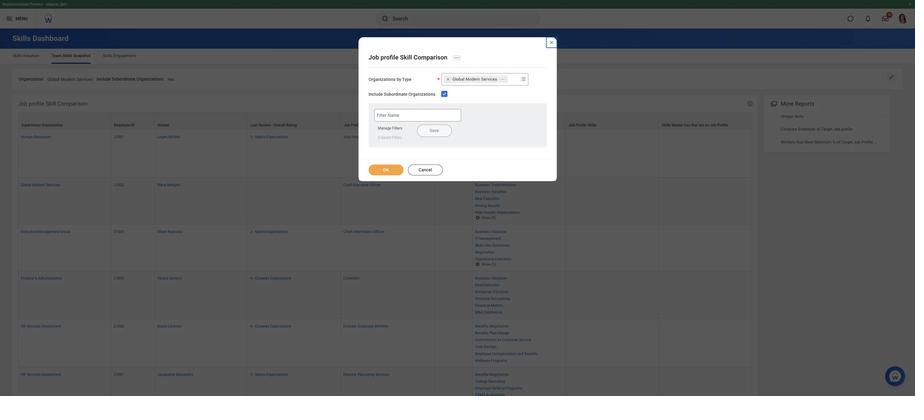 Task type: describe. For each thing, give the bounding box(es) containing it.
valuation down the business transformation
[[491, 190, 507, 194]]

0 vertical spatial organization
[[19, 77, 43, 82]]

profile inside "job profile" "popup button"
[[351, 123, 362, 127]]

skills worker has that are on job profile
[[662, 123, 728, 127]]

- inside the last review - overall rating popup button
[[271, 123, 273, 127]]

row containing human resources
[[18, 130, 752, 178]]

teresa serrano link
[[157, 275, 182, 281]]

organizations down "type" at the top left of page
[[408, 92, 435, 97]]

resources inside "link"
[[34, 135, 51, 139]]

high growth organizations link
[[475, 209, 519, 215]]

global modern services for global modern services link
[[21, 183, 60, 187]]

more reports
[[781, 100, 814, 107]]

financial for financial accounting
[[475, 297, 490, 301]]

global modern services for the global modern services text field
[[47, 77, 93, 82]]

benefits negotiation link for plan
[[475, 323, 509, 329]]

design
[[498, 331, 509, 336]]

driving results
[[475, 204, 500, 208]]

0
[[378, 135, 380, 140]]

global for global modern services element
[[453, 77, 465, 81]]

finance
[[21, 276, 34, 281]]

4 for maria cardoza
[[250, 324, 252, 329]]

include for organization
[[97, 77, 111, 82]]

analysis
[[487, 149, 501, 153]]

controller
[[343, 276, 360, 281]]

chevron right image for of
[[878, 138, 886, 144]]

high growth organizations
[[475, 210, 519, 215]]

expectations for controller
[[270, 276, 291, 281]]

negotiation for recruiting
[[490, 373, 509, 377]]

administration
[[38, 276, 62, 281]]

last review - overall rating
[[251, 123, 297, 127]]

global modern services element
[[453, 77, 497, 82]]

21001
[[114, 135, 124, 139]]

compare
[[781, 127, 797, 132]]

- inside 'implementation preview -   adeptai_dpt1' banner
[[44, 2, 45, 7]]

benefits negotiation for plan
[[475, 324, 509, 329]]

organization inside popup button
[[42, 123, 63, 127]]

skills inside "popup button"
[[587, 123, 596, 127]]

it management link
[[475, 235, 501, 241]]

global for global modern services link
[[21, 183, 31, 187]]

3 - meets expectations link for vice
[[250, 134, 288, 139]]

business for deal
[[475, 276, 490, 281]]

director, for director, recruiting services
[[343, 373, 357, 377]]

entreprise
[[475, 290, 492, 294]]

4 - exceeds expectations link for controller
[[250, 275, 291, 281]]

6 row from the top
[[18, 319, 752, 367]]

payroll
[[475, 149, 486, 153]]

skills inside worker has job profile skills
[[449, 123, 458, 127]]

college recruiting
[[475, 379, 505, 384]]

7 row from the top
[[18, 367, 752, 396]]

m&a experience
[[475, 310, 502, 315]]

x small image
[[445, 76, 451, 82]]

financial for financial metrics
[[475, 304, 490, 308]]

benefits negotiation for recruiting
[[475, 373, 509, 377]]

organization element
[[47, 73, 93, 84]]

include subordinate organizations for organization
[[97, 77, 163, 82]]

executive management group link
[[21, 228, 70, 234]]

department for 21007
[[42, 373, 61, 377]]

job inside worker has job profile skills
[[457, 118, 463, 122]]

worker button
[[155, 112, 247, 129]]

expectations for vice president, human resources
[[266, 135, 288, 139]]

recruiting for college
[[488, 379, 505, 384]]

2 business from the top
[[475, 190, 490, 194]]

row containing finance & administration
[[18, 271, 752, 319]]

row containing global modern services
[[18, 178, 752, 224]]

logan
[[157, 135, 167, 139]]

preview
[[30, 2, 43, 7]]

profile inside skills worker has that are on job profile popup button
[[717, 123, 728, 127]]

benefits for benefits negotiation link related to plan
[[475, 324, 489, 329]]

plan
[[490, 331, 497, 336]]

adoption
[[23, 53, 39, 58]]

cost savings
[[475, 345, 497, 349]]

chief for chief executive officer
[[343, 183, 352, 187]]

logan mcneil link
[[157, 134, 180, 139]]

commitment
[[475, 338, 497, 342]]

implementation preview -   adeptai_dpt1 banner
[[0, 0, 915, 29]]

worker for worker has job profile skills
[[437, 118, 449, 122]]

items selected list for chief executive officer
[[475, 182, 529, 215]]

exceeds for teresa serrano
[[255, 276, 269, 281]]

1 vertical spatial programs
[[506, 386, 522, 391]]

items selected list for chief information officer
[[475, 228, 521, 262]]

wellness
[[475, 359, 490, 363]]

job profile skill comparison element
[[12, 94, 758, 396]]

cost savings link
[[475, 344, 497, 349]]

filters inside popup button
[[392, 135, 402, 140]]

1 deal execution link from the top
[[475, 195, 500, 201]]

21007
[[114, 373, 124, 377]]

steve
[[157, 183, 166, 187]]

adeptai_dpt1
[[46, 2, 68, 7]]

results
[[487, 204, 500, 208]]

employee referral programs
[[475, 386, 522, 391]]

skill inside main content
[[46, 100, 56, 107]]

0 vertical spatial programs
[[491, 359, 507, 363]]

skills inside popup button
[[662, 123, 671, 127]]

savings
[[484, 345, 497, 349]]

global for the global modern services text field
[[47, 77, 59, 82]]

snapshot
[[73, 53, 90, 58]]

comparison inside the skills dashboard main content
[[57, 100, 88, 107]]

deal execution for 2nd deal execution link from the bottom of the job profile skill comparison element
[[475, 197, 500, 201]]

3 - meets expectations for chief information officer
[[250, 230, 288, 234]]

has
[[684, 123, 690, 127]]

entreprise valuation
[[475, 290, 508, 294]]

21005
[[114, 276, 124, 281]]

profile logan mcneil element
[[894, 12, 911, 25]]

items selected list for director, recruiting services
[[475, 371, 532, 396]]

hr services department link for 21007
[[21, 371, 61, 377]]

operational execution link
[[475, 256, 511, 261]]

0 saved filters button
[[374, 134, 405, 141]]

organizations left by
[[369, 77, 396, 82]]

3 - meets expectations link for chief
[[250, 228, 288, 234]]

implementation
[[2, 2, 29, 7]]

benefits for benefits plan design link
[[475, 331, 489, 336]]

exceeds for maria cardoza
[[255, 324, 269, 329]]

workers
[[781, 140, 796, 144]]

payroll analysis link
[[475, 147, 501, 153]]

supervisory organization button
[[18, 112, 111, 129]]

skills dashboard main content
[[0, 29, 915, 396]]

row containing worker has job profile skills
[[18, 112, 752, 130]]

modern for global modern services link
[[32, 183, 45, 187]]

driving
[[475, 204, 487, 208]]

recruiting for director,
[[358, 373, 375, 377]]

expectations for director, recruiting services
[[266, 373, 288, 377]]

services for director, recruiting services link on the left of page
[[375, 373, 389, 377]]

job profile
[[344, 123, 362, 127]]

prompts image
[[519, 75, 527, 83]]

hr services department for 21006
[[21, 324, 61, 329]]

that inside list
[[797, 140, 804, 144]]

director, employee benefits link
[[343, 323, 388, 329]]

worker has job profile skills
[[437, 118, 463, 127]]

deal for 2nd deal execution link from the bottom of the job profile skill comparison element
[[475, 197, 482, 201]]

employee compensation and benefits
[[475, 352, 538, 356]]

3 - meets expectations for vice president, human resources
[[250, 135, 288, 139]]

job inside popup button
[[710, 123, 716, 127]]

it management
[[475, 236, 501, 241]]

human resources link
[[21, 134, 51, 139]]

financial accounting link
[[475, 296, 510, 301]]

workers that meet minimum % of target job profile skills link
[[764, 136, 890, 149]]

business for business
[[475, 183, 490, 187]]

Filter Name text field
[[374, 109, 461, 122]]

meets for oliver reynolds
[[255, 230, 266, 234]]

21002
[[114, 183, 124, 187]]

business valuation link for management
[[475, 228, 507, 234]]

maria cardoza
[[157, 324, 181, 329]]

compensation
[[492, 352, 516, 356]]

21003
[[114, 230, 124, 234]]

financial accounting
[[475, 297, 510, 301]]

skills dashboard
[[12, 34, 69, 43]]

entreprise valuation link
[[475, 289, 508, 294]]

chief executive officer link
[[343, 182, 381, 187]]

job profile skill comparison inside the skills dashboard main content
[[18, 100, 88, 107]]

vice president, human resources
[[343, 135, 399, 139]]

meet
[[805, 140, 814, 144]]

last review - overall rating button
[[248, 112, 341, 129]]

3 for oliver reynolds
[[250, 230, 252, 234]]

0 horizontal spatial profile
[[29, 100, 44, 107]]

- for oliver reynolds
[[253, 230, 254, 234]]

that inside popup button
[[691, 123, 698, 127]]

related actions image
[[501, 77, 505, 81]]

subordinate for organizations by type
[[384, 92, 407, 97]]

&
[[35, 276, 37, 281]]

management for resource
[[492, 155, 513, 160]]

unique skills
[[781, 114, 804, 119]]

overall
[[274, 123, 285, 127]]

subordinate for organization
[[112, 77, 135, 82]]

0 horizontal spatial target
[[821, 127, 833, 132]]

1 business valuation link from the top
[[475, 189, 507, 194]]

benefits plan design
[[475, 331, 509, 336]]

minimum
[[815, 140, 832, 144]]

notifications large image
[[865, 16, 871, 22]]

multi-site operations link
[[475, 242, 510, 248]]

steve morgan link
[[157, 182, 180, 187]]

controller link
[[343, 275, 360, 281]]

modern for the global modern services text field
[[61, 77, 75, 82]]

are
[[699, 123, 704, 127]]



Task type: vqa. For each thing, say whether or not it's contained in the screenshot.
Teresa Serrano
yes



Task type: locate. For each thing, give the bounding box(es) containing it.
3 3 - meets expectations from the top
[[250, 373, 288, 377]]

include subordinate organizations for organizations by type
[[369, 92, 435, 97]]

financial down entreprise
[[475, 297, 490, 301]]

chief information officer link
[[343, 228, 384, 234]]

0 vertical spatial deal execution
[[475, 197, 500, 201]]

items selected list for controller
[[475, 275, 520, 315]]

team skills snapshot
[[52, 53, 90, 58]]

3 - meets expectations for director, recruiting services
[[250, 373, 288, 377]]

1 vertical spatial benefits negotiation
[[475, 373, 509, 377]]

chevron right image inside compare employee to target job profile link
[[878, 125, 886, 131]]

teresa
[[157, 276, 168, 281]]

business up it management 'link'
[[475, 230, 490, 234]]

director, recruiting services
[[343, 373, 389, 377]]

edit image
[[888, 74, 895, 80]]

3 for jacqueline desjardins
[[250, 373, 252, 377]]

3 meets from the top
[[255, 373, 266, 377]]

job profile skill comparison inside dialog
[[369, 54, 447, 61]]

0 vertical spatial negotiation
[[475, 250, 494, 254]]

execution down "operations"
[[495, 257, 511, 261]]

site
[[484, 243, 491, 248]]

0 horizontal spatial comparison
[[57, 100, 88, 107]]

business valuation link down the business transformation
[[475, 189, 507, 194]]

2 meets from the top
[[255, 230, 266, 234]]

business valuation up entreprise valuation "link"
[[475, 276, 507, 281]]

execution for 2nd deal execution link from the bottom of the job profile skill comparison element
[[483, 197, 500, 201]]

negotiation up 'design'
[[490, 324, 509, 329]]

management inside 'link'
[[479, 236, 501, 241]]

benefits negotiation up benefits plan design link
[[475, 324, 509, 329]]

global inside text field
[[47, 77, 59, 82]]

0 vertical spatial hr services department
[[21, 324, 61, 329]]

vice president, human resources link
[[343, 134, 399, 139]]

1 horizontal spatial subordinate
[[384, 92, 407, 97]]

3
[[250, 135, 252, 139], [250, 230, 252, 234], [250, 373, 252, 377]]

0 horizontal spatial human
[[21, 135, 33, 139]]

2 vertical spatial profile
[[841, 127, 853, 132]]

0 horizontal spatial global
[[21, 183, 31, 187]]

expectations
[[266, 135, 288, 139], [266, 230, 288, 234], [270, 276, 291, 281], [270, 324, 291, 329], [266, 373, 288, 377]]

2 chief from the top
[[343, 230, 352, 234]]

- for maria cardoza
[[253, 324, 254, 329]]

3 3 from the top
[[250, 373, 252, 377]]

0 horizontal spatial recruiting
[[358, 373, 375, 377]]

1 vertical spatial skill
[[46, 100, 56, 107]]

to inside 'link'
[[498, 338, 501, 342]]

comparison up x small icon
[[414, 54, 447, 61]]

3 for logan mcneil
[[250, 135, 252, 139]]

operational execution
[[475, 257, 511, 261]]

department for 21006
[[42, 324, 61, 329]]

profile inside dialog
[[381, 54, 398, 61]]

1 vertical spatial organization
[[42, 123, 63, 127]]

filters up 0 saved filters
[[392, 126, 402, 131]]

chief information officer
[[343, 230, 384, 234]]

3 chevron right image from the top
[[878, 138, 886, 144]]

include subordinate organizations inside the skills dashboard main content
[[97, 77, 163, 82]]

0 vertical spatial include
[[97, 77, 111, 82]]

1 4 from the top
[[250, 276, 252, 281]]

0 horizontal spatial job profile skill comparison
[[18, 100, 88, 107]]

4 - exceeds expectations for controller
[[250, 276, 291, 281]]

1 hr services department from the top
[[21, 324, 61, 329]]

manage filters
[[378, 126, 402, 131]]

1 4 - exceeds expectations from the top
[[250, 276, 291, 281]]

2 3 from the top
[[250, 230, 252, 234]]

include inside job profile skill comparison dialog
[[369, 92, 383, 97]]

deal for first deal execution link from the bottom
[[475, 283, 482, 287]]

negotiation up college recruiting link
[[490, 373, 509, 377]]

chevron right image inside workers that meet minimum % of target job profile skills link
[[878, 138, 886, 144]]

dashboard
[[33, 34, 69, 43]]

include down skills engagement
[[97, 77, 111, 82]]

driving results link
[[475, 202, 500, 208]]

to down 'design'
[[498, 338, 501, 342]]

management left group
[[37, 230, 59, 234]]

1 vertical spatial comparison
[[57, 100, 88, 107]]

2 benefits negotiation from the top
[[475, 373, 509, 377]]

modern inside text field
[[61, 77, 75, 82]]

hr for 21006
[[21, 324, 26, 329]]

global modern services inside option
[[453, 77, 497, 81]]

row containing executive management group
[[18, 224, 752, 271]]

1 3 - meets expectations link from the top
[[250, 134, 288, 139]]

0 vertical spatial recruiting
[[358, 373, 375, 377]]

1 vertical spatial recruiting
[[488, 379, 505, 384]]

compare employee to target job profile
[[781, 127, 853, 132]]

target down unique skills link
[[821, 127, 833, 132]]

business valuation link up entreprise valuation "link"
[[475, 275, 507, 281]]

0 vertical spatial 4 - exceeds expectations link
[[250, 275, 291, 281]]

organizations left yes
[[136, 77, 163, 82]]

include for organizations by type
[[369, 92, 383, 97]]

jacqueline desjardins
[[157, 373, 194, 377]]

2 vertical spatial chevron right image
[[878, 138, 886, 144]]

wellness programs link
[[475, 357, 507, 363]]

comparison up supervisory organization popup button
[[57, 100, 88, 107]]

1 vertical spatial deal
[[475, 283, 482, 287]]

0 horizontal spatial include subordinate organizations
[[97, 77, 163, 82]]

deal execution link up driving results link
[[475, 195, 500, 201]]

benefits negotiation link up benefits plan design link
[[475, 323, 509, 329]]

- for teresa serrano
[[253, 276, 254, 281]]

1 vertical spatial exceeds
[[255, 324, 269, 329]]

2 vertical spatial meets
[[255, 373, 266, 377]]

2 vertical spatial execution
[[483, 283, 500, 287]]

benefits inside director, employee benefits link
[[375, 324, 388, 329]]

2 3 - meets expectations from the top
[[250, 230, 288, 234]]

jacqueline desjardins link
[[157, 371, 194, 377]]

worker
[[437, 118, 449, 122], [157, 123, 169, 127], [671, 123, 683, 127]]

2 benefits negotiation link from the top
[[475, 371, 509, 377]]

benefits negotiation
[[475, 324, 509, 329], [475, 373, 509, 377]]

maria cardoza link
[[157, 323, 181, 329]]

business valuation for management
[[475, 230, 507, 234]]

officer inside chief information officer link
[[373, 230, 384, 234]]

business valuation up it management 'link'
[[475, 230, 507, 234]]

comparison inside dialog
[[414, 54, 447, 61]]

hr services department link for 21006
[[21, 323, 61, 329]]

benefits negotiation link for recruiting
[[475, 371, 509, 377]]

chevron right image inside unique skills link
[[878, 112, 886, 118]]

payroll analysis
[[475, 149, 501, 153]]

that left meet
[[797, 140, 804, 144]]

0 vertical spatial officer
[[370, 183, 381, 187]]

worker inside worker has job profile skills
[[437, 118, 449, 122]]

0 vertical spatial deal
[[475, 197, 482, 201]]

1 vertical spatial deal execution link
[[475, 282, 500, 287]]

1 vertical spatial officer
[[373, 230, 384, 234]]

services inside director, recruiting services link
[[375, 373, 389, 377]]

job profile skills button
[[566, 112, 659, 129]]

financial up m&a
[[475, 304, 490, 308]]

job
[[369, 54, 379, 61], [18, 100, 27, 107], [457, 118, 463, 122], [344, 123, 350, 127], [569, 123, 575, 127], [710, 123, 716, 127], [834, 127, 840, 132], [854, 140, 860, 144]]

include subordinate organizations element
[[167, 73, 174, 84]]

3 business valuation link from the top
[[475, 275, 507, 281]]

2 items selected list from the top
[[475, 182, 529, 215]]

tab list
[[6, 49, 909, 64]]

deal up entreprise
[[475, 283, 482, 287]]

business valuation link up it management 'link'
[[475, 228, 507, 234]]

0 vertical spatial hr
[[21, 324, 26, 329]]

1 horizontal spatial include
[[369, 92, 383, 97]]

include subordinate organizations down by
[[369, 92, 435, 97]]

2 hr services department from the top
[[21, 373, 61, 377]]

1 benefits negotiation from the top
[[475, 324, 509, 329]]

benefits for recruiting's benefits negotiation link
[[475, 373, 489, 377]]

1 chevron right image from the top
[[878, 112, 886, 118]]

business for it
[[475, 230, 490, 234]]

global modern services link
[[21, 182, 60, 187]]

2 vertical spatial negotiation
[[490, 373, 509, 377]]

1 items selected list from the top
[[475, 135, 523, 174]]

valuation up accounting
[[493, 290, 508, 294]]

deal execution link up entreprise valuation "link"
[[475, 282, 500, 287]]

comparison
[[414, 54, 447, 61], [57, 100, 88, 107]]

1 deal from the top
[[475, 197, 482, 201]]

workers that meet minimum % of target job profile skills
[[781, 140, 883, 144]]

1 vertical spatial executive
[[21, 230, 37, 234]]

0 vertical spatial 4
[[250, 276, 252, 281]]

2 deal execution from the top
[[475, 283, 500, 287]]

serrano
[[169, 276, 182, 281]]

yes
[[167, 77, 174, 82]]

oliver reynolds
[[157, 230, 183, 234]]

execution for first deal execution link from the bottom
[[483, 283, 500, 287]]

0 vertical spatial execution
[[483, 197, 500, 201]]

6 items selected list from the top
[[475, 371, 532, 396]]

profile inside worker has job profile skills
[[437, 123, 448, 127]]

- for logan mcneil
[[253, 135, 254, 139]]

1 3 from the top
[[250, 135, 252, 139]]

business valuation
[[475, 190, 507, 194], [475, 230, 507, 234], [475, 276, 507, 281]]

metrics
[[491, 304, 503, 308]]

0 horizontal spatial include
[[97, 77, 111, 82]]

meets for logan mcneil
[[255, 135, 266, 139]]

2 vertical spatial 3 - meets expectations link
[[250, 371, 288, 377]]

4 - exceeds expectations link for director, employee benefits
[[250, 323, 291, 329]]

profile inside job profile skills "popup button"
[[576, 123, 587, 127]]

vice
[[343, 135, 351, 139]]

job inside dialog
[[369, 54, 379, 61]]

items selected list for vice president, human resources
[[475, 135, 523, 174]]

supervisory
[[21, 123, 41, 127]]

tab list inside the skills dashboard main content
[[6, 49, 909, 64]]

and
[[517, 352, 523, 356]]

3 business from the top
[[475, 230, 490, 234]]

0 vertical spatial hr services department link
[[21, 323, 61, 329]]

menu group image
[[769, 99, 778, 108]]

business up entreprise
[[475, 276, 490, 281]]

by
[[397, 77, 401, 82]]

21006
[[114, 324, 124, 329]]

to up minimum
[[817, 127, 820, 132]]

4 row from the top
[[18, 224, 752, 271]]

subordinate down engagement
[[112, 77, 135, 82]]

hr for 21007
[[21, 373, 26, 377]]

services for global modern services element
[[481, 77, 497, 81]]

teresa serrano
[[157, 276, 182, 281]]

list containing unique skills
[[764, 110, 890, 149]]

subordinate inside the skills dashboard main content
[[112, 77, 135, 82]]

1 vertical spatial job profile skill comparison
[[18, 100, 88, 107]]

negotiation
[[475, 250, 494, 254], [490, 324, 509, 329], [490, 373, 509, 377]]

1 vertical spatial hr
[[21, 373, 26, 377]]

tab list containing skills adoption
[[6, 49, 909, 64]]

1 meets from the top
[[255, 135, 266, 139]]

skill up "type" at the top left of page
[[400, 54, 412, 61]]

human inside "link"
[[21, 135, 33, 139]]

business up driving results link
[[475, 183, 490, 187]]

chief for chief information officer
[[343, 230, 352, 234]]

valuation inside "link"
[[493, 290, 508, 294]]

service
[[519, 338, 531, 342]]

1 vertical spatial chevron right image
[[878, 125, 886, 131]]

1 vertical spatial chief
[[343, 230, 352, 234]]

2 3 - meets expectations link from the top
[[250, 228, 288, 234]]

benefits negotiation link up college recruiting link
[[475, 371, 509, 377]]

officer for chief executive officer
[[370, 183, 381, 187]]

rating
[[286, 123, 297, 127]]

skill up supervisory organization popup button
[[46, 100, 56, 107]]

0 vertical spatial deal execution link
[[475, 195, 500, 201]]

0 vertical spatial chevron right image
[[878, 112, 886, 118]]

negotiation up operational
[[475, 250, 494, 254]]

skill inside dialog
[[400, 54, 412, 61]]

benefits plan design link
[[475, 330, 509, 336]]

0 vertical spatial exceeds
[[255, 276, 269, 281]]

cancel button
[[408, 165, 443, 175]]

meets for jacqueline desjardins
[[255, 373, 266, 377]]

director,
[[343, 324, 357, 329], [343, 373, 357, 377]]

services inside the global modern services text field
[[76, 77, 93, 82]]

reynolds
[[167, 230, 183, 234]]

4
[[250, 276, 252, 281], [250, 324, 252, 329]]

officer inside "chief executive officer" link
[[370, 183, 381, 187]]

2 vertical spatial management
[[479, 236, 501, 241]]

2 horizontal spatial worker
[[671, 123, 683, 127]]

employee inside "popup button"
[[114, 123, 130, 127]]

1 chief from the top
[[343, 183, 352, 187]]

1 horizontal spatial executive
[[353, 183, 369, 187]]

implementation preview -   adeptai_dpt1
[[2, 2, 68, 7]]

organizations
[[136, 77, 163, 82], [369, 77, 396, 82], [408, 92, 435, 97], [497, 210, 519, 215]]

2 hr from the top
[[21, 373, 26, 377]]

- for jacqueline desjardins
[[253, 373, 254, 377]]

employee for employee referral programs
[[475, 386, 491, 391]]

include inside the skills dashboard main content
[[97, 77, 111, 82]]

1 vertical spatial financial
[[475, 304, 490, 308]]

items selected list containing p&l responsibiity
[[475, 135, 523, 174]]

2 vertical spatial 3
[[250, 373, 252, 377]]

referral
[[492, 386, 505, 391]]

officer right information at the bottom left of page
[[373, 230, 384, 234]]

resources down manage filters
[[382, 135, 399, 139]]

benefits inside benefits plan design link
[[475, 331, 489, 336]]

0 horizontal spatial executive
[[21, 230, 37, 234]]

0 vertical spatial benefits negotiation link
[[475, 323, 509, 329]]

organization down adoption at the top
[[19, 77, 43, 82]]

human resources
[[21, 135, 51, 139]]

4 - exceeds expectations for director, employee benefits
[[250, 324, 291, 329]]

officer down ok button
[[370, 183, 381, 187]]

1 exceeds from the top
[[255, 276, 269, 281]]

deal execution up entreprise valuation "link"
[[475, 283, 500, 287]]

execution up results
[[483, 197, 500, 201]]

services inside global modern services link
[[46, 183, 60, 187]]

1 vertical spatial filters
[[392, 135, 402, 140]]

0 vertical spatial 3 - meets expectations
[[250, 135, 288, 139]]

subordinate inside job profile skill comparison dialog
[[384, 92, 407, 97]]

1 vertical spatial that
[[797, 140, 804, 144]]

jacqueline
[[157, 373, 175, 377]]

1 hr services department link from the top
[[21, 323, 61, 329]]

negotiation for plan
[[490, 324, 509, 329]]

1 horizontal spatial worker
[[437, 118, 449, 122]]

1 vertical spatial include
[[369, 92, 383, 97]]

1 business valuation from the top
[[475, 190, 507, 194]]

include down organizations by type
[[369, 92, 383, 97]]

3 3 - meets expectations link from the top
[[250, 371, 288, 377]]

2 4 - exceeds expectations link from the top
[[250, 323, 291, 329]]

director, for director, employee benefits
[[343, 324, 357, 329]]

include subordinate organizations down engagement
[[97, 77, 163, 82]]

Global Modern Services text field
[[47, 73, 93, 84]]

2 director, from the top
[[343, 373, 357, 377]]

1 horizontal spatial job profile skill comparison
[[369, 54, 447, 61]]

1 business from the top
[[475, 183, 490, 187]]

financial
[[475, 297, 490, 301], [475, 304, 490, 308]]

1 vertical spatial subordinate
[[384, 92, 407, 97]]

0 horizontal spatial subordinate
[[112, 77, 135, 82]]

subordinate down by
[[384, 92, 407, 97]]

2 business valuation from the top
[[475, 230, 507, 234]]

target right "of"
[[841, 140, 853, 144]]

0 vertical spatial include subordinate organizations
[[97, 77, 163, 82]]

that left "are"
[[691, 123, 698, 127]]

2 exceeds from the top
[[255, 324, 269, 329]]

1 deal execution from the top
[[475, 197, 500, 201]]

p&l
[[475, 142, 482, 146]]

2 horizontal spatial profile
[[841, 127, 853, 132]]

4 items selected list from the top
[[475, 275, 520, 315]]

2 chevron right image from the top
[[878, 125, 886, 131]]

services for the global modern services text field
[[76, 77, 93, 82]]

0 vertical spatial comparison
[[414, 54, 447, 61]]

4 for teresa serrano
[[250, 276, 252, 281]]

items selected list
[[475, 135, 523, 174], [475, 182, 529, 215], [475, 228, 521, 262], [475, 275, 520, 315], [475, 323, 548, 363], [475, 371, 532, 396]]

modern inside option
[[466, 77, 480, 81]]

2 financial from the top
[[475, 304, 490, 308]]

2 4 - exceeds expectations from the top
[[250, 324, 291, 329]]

1 vertical spatial 4 - exceeds expectations link
[[250, 323, 291, 329]]

2 horizontal spatial global
[[453, 77, 465, 81]]

0 vertical spatial profile
[[381, 54, 398, 61]]

0 vertical spatial skill
[[400, 54, 412, 61]]

hr services department for 21007
[[21, 373, 61, 377]]

business valuation for execution
[[475, 276, 507, 281]]

0 vertical spatial 4 - exceeds expectations
[[250, 276, 291, 281]]

to
[[817, 127, 820, 132], [498, 338, 501, 342]]

deal execution
[[475, 197, 500, 201], [475, 283, 500, 287]]

business valuation down the business transformation
[[475, 190, 507, 194]]

human down "supervisory"
[[21, 135, 33, 139]]

director, recruiting services link
[[343, 371, 389, 377]]

row
[[18, 112, 752, 130], [18, 130, 752, 178], [18, 178, 752, 224], [18, 224, 752, 271], [18, 271, 752, 319], [18, 319, 752, 367], [18, 367, 752, 396]]

job profile skill comparison up supervisory organization popup button
[[18, 100, 88, 107]]

job profile skill comparison up "type" at the top left of page
[[369, 54, 447, 61]]

2 resources from the left
[[382, 135, 399, 139]]

profile
[[351, 123, 362, 127], [437, 123, 448, 127], [576, 123, 587, 127], [717, 123, 728, 127], [861, 140, 873, 144]]

job profile skill comparison dialog
[[358, 37, 557, 181]]

0 vertical spatial benefits negotiation
[[475, 324, 509, 329]]

chevron right image
[[878, 112, 886, 118], [878, 125, 886, 131], [878, 138, 886, 144]]

3 row from the top
[[18, 178, 752, 224]]

1 horizontal spatial modern
[[61, 77, 75, 82]]

2 vertical spatial 3 - meets expectations
[[250, 373, 288, 377]]

list
[[764, 110, 890, 149]]

1 vertical spatial execution
[[495, 257, 511, 261]]

profile up supervisory organization
[[29, 100, 44, 107]]

deal execution up driving results link
[[475, 197, 500, 201]]

p&l responsibiity
[[475, 142, 505, 146]]

business up driving
[[475, 190, 490, 194]]

officer for chief information officer
[[373, 230, 384, 234]]

1 vertical spatial 3 - meets expectations link
[[250, 228, 288, 234]]

operational
[[475, 257, 494, 261]]

hr services department
[[21, 324, 61, 329], [21, 373, 61, 377]]

employee for employee id
[[114, 123, 130, 127]]

information
[[353, 230, 372, 234]]

2 deal from the top
[[475, 283, 482, 287]]

management up multi-site operations link
[[479, 236, 501, 241]]

0 vertical spatial business valuation
[[475, 190, 507, 194]]

1 vertical spatial business valuation
[[475, 230, 507, 234]]

college
[[475, 379, 487, 384]]

filters right saved
[[392, 135, 402, 140]]

1 vertical spatial profile
[[29, 100, 44, 107]]

1 vertical spatial include subordinate organizations
[[369, 92, 435, 97]]

search image
[[381, 15, 389, 22]]

review
[[259, 123, 271, 127]]

include subordinate organizations inside job profile skill comparison dialog
[[369, 92, 435, 97]]

execution up entreprise valuation "link"
[[483, 283, 500, 287]]

2 vertical spatial business valuation link
[[475, 275, 507, 281]]

valuation up entreprise valuation "link"
[[491, 276, 507, 281]]

multi-site operations
[[475, 243, 510, 248]]

0 vertical spatial management
[[492, 155, 513, 160]]

5 row from the top
[[18, 271, 752, 319]]

1 benefits negotiation link from the top
[[475, 323, 509, 329]]

3 items selected list from the top
[[475, 228, 521, 262]]

1 vertical spatial 3
[[250, 230, 252, 234]]

organizations inside items selected list
[[497, 210, 519, 215]]

job inside "popup button"
[[569, 123, 575, 127]]

1 human from the left
[[21, 135, 33, 139]]

benefits inside 'employee compensation and benefits' link
[[524, 352, 538, 356]]

employee referral programs link
[[475, 385, 522, 391]]

management for it
[[479, 236, 501, 241]]

1 4 - exceeds expectations link from the top
[[250, 275, 291, 281]]

items selected list for director, employee benefits
[[475, 323, 548, 363]]

chevron right image for profile
[[878, 125, 886, 131]]

manage filters link
[[378, 126, 402, 131]]

0 vertical spatial executive
[[353, 183, 369, 187]]

resource management
[[475, 155, 513, 160]]

global inside global modern services link
[[21, 183, 31, 187]]

0 vertical spatial filters
[[392, 126, 402, 131]]

check small image
[[441, 90, 448, 98]]

customer
[[502, 338, 518, 342]]

2 row from the top
[[18, 130, 752, 178]]

1 vertical spatial target
[[841, 140, 853, 144]]

programs down compensation
[[491, 359, 507, 363]]

4 business from the top
[[475, 276, 490, 281]]

0 vertical spatial 3
[[250, 135, 252, 139]]

valuation up it management 'link'
[[491, 230, 507, 234]]

1 hr from the top
[[21, 324, 26, 329]]

expectations for director, employee benefits
[[270, 324, 291, 329]]

2 human from the left
[[369, 135, 381, 139]]

2 department from the top
[[42, 373, 61, 377]]

responsibiity
[[483, 142, 505, 146]]

commitment to customer service link
[[475, 337, 531, 342]]

global modern services for global modern services element
[[453, 77, 497, 81]]

organizations by type
[[369, 77, 411, 82]]

organization up the human resources "link"
[[42, 123, 63, 127]]

inbox large image
[[882, 16, 888, 22]]

management down 'analysis'
[[492, 155, 513, 160]]

business valuation link for execution
[[475, 275, 507, 281]]

1 director, from the top
[[343, 324, 357, 329]]

3 - meets expectations link for director,
[[250, 371, 288, 377]]

1 row from the top
[[18, 112, 752, 130]]

type
[[402, 77, 411, 82]]

global
[[453, 77, 465, 81], [47, 77, 59, 82], [21, 183, 31, 187]]

5 items selected list from the top
[[475, 323, 548, 363]]

unique
[[781, 114, 793, 119]]

recruiting inside items selected list
[[488, 379, 505, 384]]

deal execution for first deal execution link from the bottom
[[475, 283, 500, 287]]

modern inside row
[[32, 183, 45, 187]]

list inside the skills dashboard main content
[[764, 110, 890, 149]]

2 4 from the top
[[250, 324, 252, 329]]

benefits negotiation up college recruiting link
[[475, 373, 509, 377]]

services for global modern services link
[[46, 183, 60, 187]]

0 vertical spatial chief
[[343, 183, 352, 187]]

2 vertical spatial business valuation
[[475, 276, 507, 281]]

human down manage
[[369, 135, 381, 139]]

1 financial from the top
[[475, 297, 490, 301]]

1 horizontal spatial to
[[817, 127, 820, 132]]

resources down supervisory organization
[[34, 135, 51, 139]]

modern for global modern services element
[[466, 77, 480, 81]]

0 vertical spatial target
[[821, 127, 833, 132]]

2 horizontal spatial modern
[[466, 77, 480, 81]]

0 horizontal spatial resources
[[34, 135, 51, 139]]

1 horizontal spatial target
[[841, 140, 853, 144]]

1 vertical spatial negotiation
[[490, 324, 509, 329]]

employee for employee compensation and benefits
[[475, 352, 491, 356]]

chief executive officer
[[343, 183, 381, 187]]

1 vertical spatial 4
[[250, 324, 252, 329]]

2 hr services department link from the top
[[21, 371, 61, 377]]

college recruiting link
[[475, 378, 505, 384]]

items selected list containing business transformation
[[475, 182, 529, 215]]

m&a experience link
[[475, 309, 502, 315]]

organizations down results
[[497, 210, 519, 215]]

cell
[[434, 130, 473, 178], [566, 130, 659, 178], [659, 130, 752, 178], [248, 178, 341, 224], [434, 178, 473, 224], [566, 178, 659, 224], [659, 178, 752, 224], [434, 224, 473, 271], [566, 224, 659, 271], [659, 224, 752, 271], [434, 271, 473, 319], [566, 271, 659, 319], [659, 271, 752, 319], [434, 319, 473, 367], [566, 319, 659, 367], [659, 319, 752, 367], [434, 367, 473, 396], [566, 367, 659, 396], [659, 367, 752, 396]]

1 department from the top
[[42, 324, 61, 329]]

1 horizontal spatial human
[[369, 135, 381, 139]]

services inside global modern services element
[[481, 77, 497, 81]]

1 resources from the left
[[34, 135, 51, 139]]

global inside global modern services element
[[453, 77, 465, 81]]

close environment banner image
[[908, 2, 912, 6]]

0 vertical spatial job profile skill comparison
[[369, 54, 447, 61]]

1 3 - meets expectations from the top
[[250, 135, 288, 139]]

2 deal execution link from the top
[[475, 282, 500, 287]]

1 horizontal spatial comparison
[[414, 54, 447, 61]]

profile up workers that meet minimum % of target job profile skills
[[841, 127, 853, 132]]

1 vertical spatial management
[[37, 230, 59, 234]]

global modern services, press delete to clear value. option
[[444, 76, 508, 83]]

officer
[[370, 183, 381, 187], [373, 230, 384, 234]]

0 vertical spatial financial
[[475, 297, 490, 301]]

close endorsement request status image
[[549, 40, 554, 45]]

worker for worker
[[157, 123, 169, 127]]

Yes text field
[[167, 73, 174, 84]]

profile inside workers that meet minimum % of target job profile skills link
[[861, 140, 873, 144]]

profile up organizations by type
[[381, 54, 398, 61]]

3 business valuation from the top
[[475, 276, 507, 281]]

2 business valuation link from the top
[[475, 228, 507, 234]]

expectations for chief information officer
[[266, 230, 288, 234]]

it
[[475, 236, 478, 241]]

deal up driving
[[475, 197, 482, 201]]

executive management group
[[21, 230, 70, 234]]

global modern services inside job profile skill comparison element
[[21, 183, 60, 187]]

programs right referral
[[506, 386, 522, 391]]



